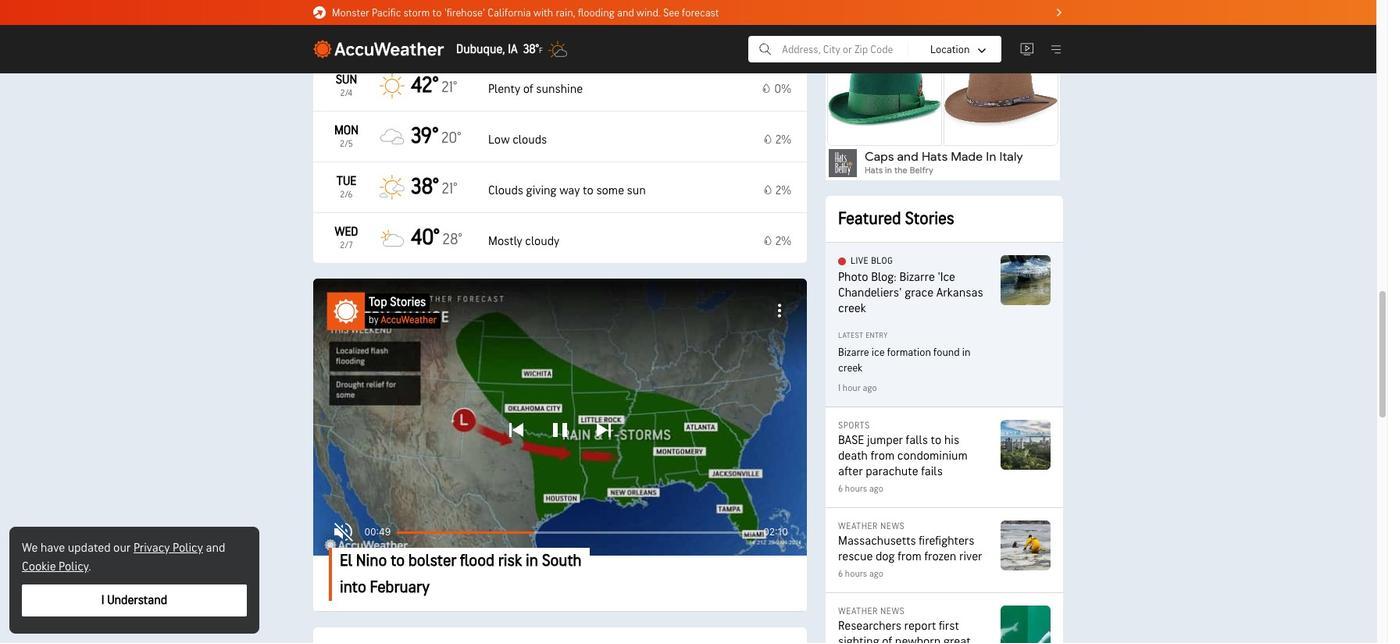 Task type: locate. For each thing, give the bounding box(es) containing it.
1 vertical spatial weather
[[839, 606, 878, 618]]

0 vertical spatial ago
[[863, 383, 877, 395]]

to
[[433, 6, 442, 19], [583, 183, 594, 198], [931, 434, 942, 449], [391, 552, 405, 571]]

1 vertical spatial ago
[[870, 484, 884, 496]]

1 horizontal spatial and
[[617, 6, 634, 19]]

42°
[[411, 73, 439, 98]]

2 hours from the top
[[845, 569, 868, 581]]

1 2% from the top
[[776, 132, 792, 147]]

21° right 42°
[[442, 78, 457, 97]]

bizarre inside latest entry bizarre ice formation found in creek
[[839, 346, 870, 360]]

el nino to bolster flood risk in south into february image
[[312, 278, 809, 557]]

dubuque, ia 38° f
[[456, 42, 543, 57]]

38°
[[523, 42, 539, 57], [411, 174, 439, 200]]

i
[[101, 594, 104, 609]]

el nino to bolster flood risk in south into february
[[340, 552, 582, 598]]

1 horizontal spatial sunshine
[[587, 31, 633, 46]]

in inside latest entry bizarre ice formation found in creek
[[963, 346, 971, 360]]

from down jumper
[[871, 449, 895, 464]]

6
[[839, 484, 843, 496], [839, 569, 843, 581]]

weather news researchers report first sighting of newborn grea
[[839, 606, 971, 644]]

2 vertical spatial of
[[883, 635, 893, 644]]

weather up massachusetts
[[839, 521, 878, 533]]

0 horizontal spatial and
[[206, 542, 225, 556]]

in inside el nino to bolster flood risk in south into february
[[526, 552, 538, 571]]

falls
[[906, 434, 928, 449]]

0 vertical spatial weather
[[839, 521, 878, 533]]

bizarre for blog:
[[900, 270, 935, 285]]

0 vertical spatial with
[[534, 6, 554, 19]]

to right nino
[[391, 552, 405, 571]]

creek inside photo blog: bizarre 'ice chandeliers' grace arkansas creek
[[839, 302, 867, 317]]

2 news from the top
[[881, 606, 905, 618]]

sunshine down f
[[536, 82, 583, 97]]

0 horizontal spatial sunshine
[[536, 82, 583, 97]]

news inside weather news researchers report first sighting of newborn grea
[[881, 606, 905, 618]]

mon
[[334, 123, 359, 138]]

1 vertical spatial with
[[513, 31, 536, 46]]

storm
[[404, 6, 430, 19]]

sports
[[839, 420, 870, 432]]

creek up hour
[[839, 362, 863, 375]]

hours down rescue
[[845, 569, 868, 581]]

from right "dog"
[[898, 550, 922, 565]]

mon 2/5
[[334, 123, 359, 150]]

sunshine down flooding
[[587, 31, 633, 46]]

live blog
[[851, 256, 894, 267]]

0 vertical spatial sunshine
[[587, 31, 633, 46]]

1 vertical spatial news
[[881, 606, 905, 618]]

2 weather from the top
[[839, 606, 878, 618]]

policy
[[173, 542, 203, 556], [59, 560, 88, 575]]

0 vertical spatial bizarre
[[900, 270, 935, 285]]

understand
[[107, 594, 167, 609]]

in right found
[[963, 346, 971, 360]]

21° inside 38° 21°
[[442, 180, 458, 199]]

1 vertical spatial bizarre
[[839, 346, 870, 360]]

1 vertical spatial in
[[526, 552, 538, 571]]

massachusetts
[[839, 535, 917, 549]]

in
[[963, 346, 971, 360], [526, 552, 538, 571]]

with
[[534, 6, 554, 19], [513, 31, 536, 46]]

1 vertical spatial 2%
[[776, 183, 792, 198]]

and inside monster pacific storm to 'firehose' california with rain, flooding and wind. see forecast link
[[617, 6, 634, 19]]

1 vertical spatial and
[[206, 542, 225, 556]]

news inside the weather news massachusetts firefighters rescue dog from frozen river 6 hours ago
[[881, 521, 905, 533]]

2 21° from the top
[[442, 180, 458, 199]]

1 vertical spatial from
[[898, 550, 922, 565]]

1 vertical spatial hours
[[845, 569, 868, 581]]

weather up researchers
[[839, 606, 878, 618]]

1 vertical spatial of
[[523, 82, 534, 97]]

plenty
[[488, 82, 521, 97]]

6 down rescue
[[839, 569, 843, 581]]

with left rain,
[[534, 6, 554, 19]]

2 6 from the top
[[839, 569, 843, 581]]

we
[[22, 542, 38, 556]]

chandeliers'
[[839, 286, 902, 301]]

2 2% from the top
[[776, 183, 792, 198]]

bizarre up grace
[[900, 270, 935, 285]]

news up researchers
[[881, 606, 905, 618]]

sunshine
[[587, 31, 633, 46], [536, 82, 583, 97]]

0 vertical spatial 21°
[[442, 78, 457, 97]]

way
[[560, 183, 580, 198]]

1 weather from the top
[[839, 521, 878, 533]]

1 news from the top
[[881, 521, 905, 533]]

dubuque,
[[456, 42, 505, 57]]

from inside sports base jumper falls to his death from condominium after parachute fails 6 hours ago
[[871, 449, 895, 464]]

creek
[[839, 302, 867, 317], [839, 362, 863, 375]]

news up massachusetts
[[881, 521, 905, 533]]

rain,
[[556, 6, 576, 19]]

plenty
[[538, 31, 571, 46]]

privacy
[[134, 542, 170, 556]]

3 2% from the top
[[776, 234, 792, 249]]

policy down updated
[[59, 560, 88, 575]]

6 inside the weather news massachusetts firefighters rescue dog from frozen river 6 hours ago
[[839, 569, 843, 581]]

0 vertical spatial policy
[[173, 542, 203, 556]]

sighting
[[839, 635, 880, 644]]

21°
[[442, 78, 457, 97], [442, 180, 458, 199]]

chevron right image
[[1057, 9, 1062, 16]]

weather inside the weather news massachusetts firefighters rescue dog from frozen river 6 hours ago
[[839, 521, 878, 533]]

1 horizontal spatial in
[[963, 346, 971, 360]]

37°
[[411, 22, 437, 48]]

ia
[[508, 42, 518, 57]]

newborn
[[896, 635, 941, 644]]

0 horizontal spatial policy
[[59, 560, 88, 575]]

0 horizontal spatial 38°
[[411, 174, 439, 200]]

1 horizontal spatial bizarre
[[900, 270, 935, 285]]

2% for 39°
[[776, 132, 792, 147]]

1 hours from the top
[[845, 484, 868, 496]]

we have updated our privacy policy and cookie policy .
[[22, 542, 225, 575]]

ago right hour
[[863, 383, 877, 395]]

with left f
[[513, 31, 536, 46]]

0 vertical spatial 6
[[839, 484, 843, 496]]

low clouds
[[488, 132, 547, 147]]

0 horizontal spatial in
[[526, 552, 538, 571]]

ago inside sports base jumper falls to his death from condominium after parachute fails 6 hours ago
[[870, 484, 884, 496]]

38° down 39°
[[411, 174, 439, 200]]

bizarre down latest
[[839, 346, 870, 360]]

21° up the 40° 28°
[[442, 180, 458, 199]]

wind.
[[637, 6, 661, 19]]

into
[[340, 578, 366, 598]]

featured stories
[[839, 209, 955, 230]]

6 down after
[[839, 484, 843, 496]]

1 vertical spatial creek
[[839, 362, 863, 375]]

0 horizontal spatial bizarre
[[839, 346, 870, 360]]

flood
[[460, 552, 495, 571]]

0 vertical spatial from
[[871, 449, 895, 464]]

and left wind.
[[617, 6, 634, 19]]

0 vertical spatial hours
[[845, 484, 868, 496]]

from
[[871, 449, 895, 464], [898, 550, 922, 565]]

low
[[488, 132, 510, 147]]

bolster
[[409, 552, 457, 571]]

bizarre inside photo blog: bizarre 'ice chandeliers' grace arkansas creek
[[900, 270, 935, 285]]

40° 28°
[[411, 225, 462, 251]]

0 vertical spatial news
[[881, 521, 905, 533]]

tue 2/6
[[337, 174, 357, 200]]

1 vertical spatial 6
[[839, 569, 843, 581]]

california
[[488, 6, 531, 19]]

ago down parachute
[[870, 484, 884, 496]]

1 horizontal spatial policy
[[173, 542, 203, 556]]

tue
[[337, 174, 357, 189]]

0 vertical spatial in
[[963, 346, 971, 360]]

1 vertical spatial 21°
[[442, 180, 458, 199]]

to left his
[[931, 434, 942, 449]]

formation
[[888, 346, 932, 360]]

in for found
[[963, 346, 971, 360]]

news
[[881, 521, 905, 533], [881, 606, 905, 618]]

ice
[[872, 346, 885, 360]]

1 vertical spatial policy
[[59, 560, 88, 575]]

hours down after
[[845, 484, 868, 496]]

february
[[370, 578, 430, 598]]

have
[[41, 542, 65, 556]]

ago
[[863, 383, 877, 395], [870, 484, 884, 496], [870, 569, 884, 581]]

ago down "dog"
[[870, 569, 884, 581]]

of
[[574, 31, 584, 46], [523, 82, 534, 97], [883, 635, 893, 644]]

2 creek from the top
[[839, 362, 863, 375]]

42° 21°
[[411, 73, 457, 98]]

hour
[[843, 383, 861, 395]]

38° right "ia"
[[523, 42, 539, 57]]

weather news massachusetts firefighters rescue dog from frozen river 6 hours ago
[[839, 521, 983, 581]]

0 vertical spatial creek
[[839, 302, 867, 317]]

to right 'storm'
[[433, 6, 442, 19]]

1 horizontal spatial 38°
[[523, 42, 539, 57]]

21° inside 42° 21°
[[442, 78, 457, 97]]

1 vertical spatial sunshine
[[536, 82, 583, 97]]

creek inside latest entry bizarre ice formation found in creek
[[839, 362, 863, 375]]

forecast
[[682, 6, 719, 19]]

dog
[[876, 550, 895, 565]]

see
[[664, 6, 680, 19]]

2 vertical spatial 2%
[[776, 234, 792, 249]]

2/7
[[340, 240, 353, 251]]

2/6
[[340, 189, 353, 200]]

1 6 from the top
[[839, 484, 843, 496]]

2 horizontal spatial of
[[883, 635, 893, 644]]

37° 22°
[[411, 22, 460, 48]]

weather inside weather news researchers report first sighting of newborn grea
[[839, 606, 878, 618]]

arkansas
[[937, 286, 984, 301]]

and right privacy policy link
[[206, 542, 225, 556]]

0 vertical spatial of
[[574, 31, 584, 46]]

0 vertical spatial and
[[617, 6, 634, 19]]

policy right privacy
[[173, 542, 203, 556]]

with inside monster pacific storm to 'firehose' california with rain, flooding and wind. see forecast link
[[534, 6, 554, 19]]

0 vertical spatial 2%
[[776, 132, 792, 147]]

21° for 38°
[[442, 180, 458, 199]]

cloudy
[[525, 234, 560, 249]]

2% for 38°
[[776, 183, 792, 198]]

2 vertical spatial ago
[[870, 569, 884, 581]]

1 creek from the top
[[839, 302, 867, 317]]

creek down chandeliers'
[[839, 302, 867, 317]]

to inside el nino to bolster flood risk in south into february
[[391, 552, 405, 571]]

weather for massachusetts
[[839, 521, 878, 533]]

2% for 40°
[[776, 234, 792, 249]]

in right risk
[[526, 552, 538, 571]]

found
[[934, 346, 960, 360]]

1 horizontal spatial from
[[898, 550, 922, 565]]

1 21° from the top
[[442, 78, 457, 97]]

and
[[617, 6, 634, 19], [206, 542, 225, 556]]

0 horizontal spatial from
[[871, 449, 895, 464]]

privacy policy link
[[134, 542, 203, 556]]



Task type: vqa. For each thing, say whether or not it's contained in the screenshot.
2nd Hist. Avg. 61° 44° from the right
no



Task type: describe. For each thing, give the bounding box(es) containing it.
28°
[[443, 231, 462, 249]]

monster pacific storm to 'firehose' california with rain, flooding and wind image
[[289, 265, 832, 570]]

giving
[[526, 183, 557, 198]]

mostly cloudy
[[488, 234, 560, 249]]

bizarre for entry
[[839, 346, 870, 360]]

sat
[[337, 21, 356, 36]]

1
[[839, 383, 841, 395]]

latest entry bizarre ice formation found in creek
[[839, 331, 971, 375]]

hours inside sports base jumper falls to his death from condominium after parachute fails 6 hours ago
[[845, 484, 868, 496]]

news for researchers
[[881, 606, 905, 618]]

mostly
[[488, 234, 523, 249]]

to right "way"
[[583, 183, 594, 198]]

mild
[[488, 31, 510, 46]]

0 horizontal spatial of
[[523, 82, 534, 97]]

'firehose'
[[444, 6, 485, 19]]

0 vertical spatial 38°
[[523, 42, 539, 57]]

monster pacific storm to 'firehose' california with rain, flooding and wind. see forecast link
[[313, 0, 1064, 25]]

location
[[931, 43, 970, 56]]

parachute
[[866, 465, 919, 480]]

clouds
[[513, 132, 547, 147]]

1 hour ago
[[839, 383, 877, 395]]

updated
[[68, 542, 111, 556]]

entry
[[866, 331, 888, 341]]

el
[[340, 552, 353, 571]]

hamburger image
[[1050, 42, 1064, 56]]

mild with plenty of sunshine
[[488, 31, 633, 46]]

of inside weather news researchers report first sighting of newborn grea
[[883, 635, 893, 644]]

frozen
[[925, 550, 957, 565]]

clipper storm to spread a quick burst of snow from early to midweek image
[[289, 265, 832, 570]]

2/3
[[340, 36, 353, 48]]

first
[[939, 620, 960, 635]]

38° 21°
[[411, 174, 458, 200]]

grace
[[905, 286, 934, 301]]

fails
[[922, 465, 943, 480]]

and inside we have updated our privacy policy and cookie policy .
[[206, 542, 225, 556]]

death
[[839, 449, 868, 464]]

when will widespread fog go away in central, eastern us? image
[[289, 265, 832, 570]]

creek for latest entry bizarre ice formation found in creek
[[839, 362, 863, 375]]

some
[[597, 183, 624, 198]]

report
[[905, 620, 937, 635]]

1 horizontal spatial of
[[574, 31, 584, 46]]

2/5
[[340, 138, 353, 150]]

search image
[[758, 40, 773, 59]]

from inside the weather news massachusetts firefighters rescue dog from frozen river 6 hours ago
[[898, 550, 922, 565]]

reality check: northeast faces snow, colder air following january thaw image
[[289, 265, 832, 570]]

2023 had more lightning but fewer fatalities in us image
[[289, 265, 832, 570]]

1 vertical spatial 38°
[[411, 174, 439, 200]]

monster pacific storm to 'firehose' california with rain, flooding and wind. see forecast
[[332, 6, 719, 19]]

nino
[[356, 552, 387, 571]]

live
[[851, 256, 869, 267]]

0%
[[775, 82, 792, 97]]

f
[[539, 46, 543, 55]]

photo blog: bizarre 'ice chandeliers' grace arkansas creek
[[839, 270, 984, 317]]

featured
[[839, 209, 902, 230]]

photo
[[839, 270, 869, 285]]

atmospheric river continues to unleash drenching rainfall in the northwest image
[[289, 265, 832, 570]]

his
[[945, 434, 960, 449]]

3%
[[776, 31, 792, 46]]

weather for researchers
[[839, 606, 878, 618]]

cookie
[[22, 560, 56, 575]]

i understand
[[101, 594, 167, 609]]

chevron down image
[[978, 48, 986, 53]]

2/4
[[341, 87, 353, 99]]

ago inside the weather news massachusetts firefighters rescue dog from frozen river 6 hours ago
[[870, 569, 884, 581]]

advertisement element
[[826, 0, 1061, 181]]

monster
[[332, 6, 370, 19]]

clouds giving way to some sun
[[488, 183, 646, 198]]

after
[[839, 465, 863, 480]]

39° 20°
[[411, 123, 461, 149]]

flooding
[[578, 6, 615, 19]]

wed 2/7
[[335, 225, 358, 251]]

sat 2/3
[[337, 21, 356, 48]]

news for massachusetts
[[881, 521, 905, 533]]

river
[[960, 550, 983, 565]]

our
[[113, 542, 131, 556]]

22°
[[440, 27, 460, 46]]

latest
[[839, 331, 864, 341]]

rescue
[[839, 550, 873, 565]]

sun
[[336, 72, 357, 87]]

sun 2/4
[[336, 72, 357, 99]]

condominium
[[898, 449, 968, 464]]

in for risk
[[526, 552, 538, 571]]

stories
[[905, 209, 955, 230]]

Address, City or Zip Code text field
[[783, 43, 970, 56]]

base
[[839, 434, 865, 449]]

21° for 42°
[[442, 78, 457, 97]]

.
[[88, 560, 91, 575]]

clouds
[[488, 183, 524, 198]]

sun
[[627, 183, 646, 198]]

wed
[[335, 225, 358, 240]]

another storm brings weekend threat of flooding, severe weather to the south image
[[289, 265, 832, 570]]

sports base jumper falls to his death from condominium after parachute fails 6 hours ago
[[839, 420, 968, 496]]

39°
[[411, 123, 438, 149]]

creek for photo blog: bizarre 'ice chandeliers' grace arkansas creek
[[839, 302, 867, 317]]

hours inside the weather news massachusetts firefighters rescue dog from frozen river 6 hours ago
[[845, 569, 868, 581]]

'ice
[[938, 270, 956, 285]]

to inside sports base jumper falls to his death from condominium after parachute fails 6 hours ago
[[931, 434, 942, 449]]

breaking news image
[[313, 6, 326, 19]]

researchers
[[839, 620, 902, 635]]

6 inside sports base jumper falls to his death from condominium after parachute fails 6 hours ago
[[839, 484, 843, 496]]



